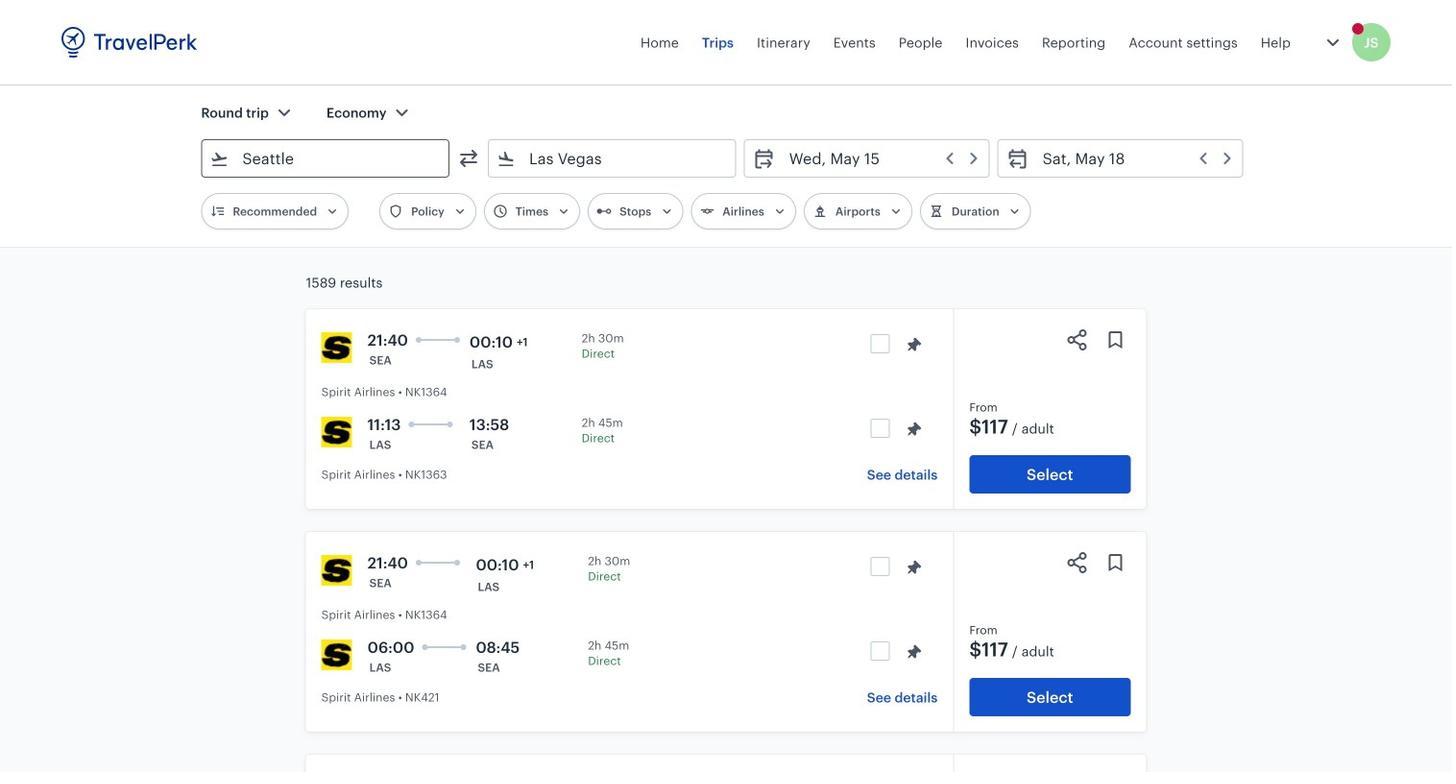 Task type: locate. For each thing, give the bounding box(es) containing it.
2 vertical spatial spirit airlines image
[[322, 640, 352, 671]]

spirit airlines image
[[322, 417, 352, 448], [322, 555, 352, 586], [322, 640, 352, 671]]

1 vertical spatial spirit airlines image
[[322, 555, 352, 586]]

Depart field
[[776, 143, 982, 174]]

0 vertical spatial spirit airlines image
[[322, 417, 352, 448]]

spirit airlines image
[[322, 332, 352, 363]]

3 spirit airlines image from the top
[[322, 640, 352, 671]]



Task type: describe. For each thing, give the bounding box(es) containing it.
Return field
[[1030, 143, 1235, 174]]

1 spirit airlines image from the top
[[322, 417, 352, 448]]

To search field
[[516, 143, 711, 174]]

From search field
[[229, 143, 424, 174]]

2 spirit airlines image from the top
[[322, 555, 352, 586]]



Task type: vqa. For each thing, say whether or not it's contained in the screenshot.
"Depart" 'Text Box'
no



